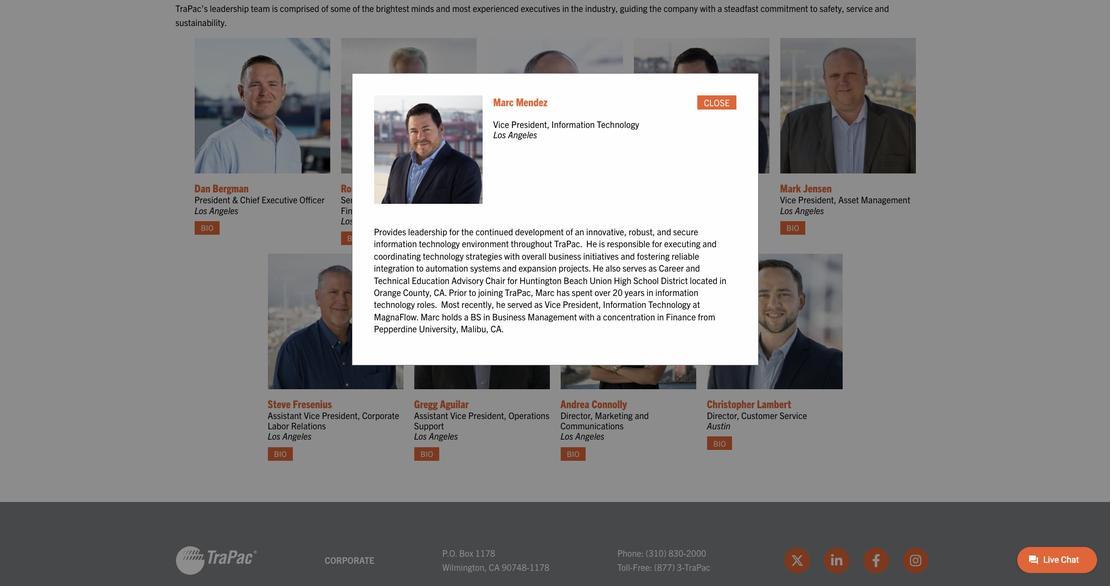 Task type: describe. For each thing, give the bounding box(es) containing it.
close
[[704, 97, 730, 108]]

president, inside 'provides leadership for the continued development of an innovative, robust, and secure information technology environment throughout trapac.  he is responsible for executing and coordinating technology strategies with overall business initiatives and fostering reliable integration to automation systems and expansion projects. he also serves as career and technical education advisory chair for huntington beach union high school district located in orange county, ca. prior to joining trapac, marc has spent over 20 years in information technology roles.  most recently, he served as vice president, information technology at magnaflow. marc holds a bs in business management with a concentration in finance from pepperdine university, malibu, ca.'
[[563, 299, 601, 310]]

asset
[[839, 194, 859, 205]]

labor
[[268, 421, 289, 431]]

malibu,
[[461, 323, 489, 334]]

from
[[698, 311, 716, 322]]

executives
[[521, 3, 560, 14]]

angeles inside ron triemstra senior vice president, chief financial officer los angeles
[[356, 215, 385, 226]]

christopher
[[707, 397, 755, 411]]

overall
[[522, 251, 547, 261]]

1 vertical spatial with
[[504, 251, 520, 261]]

service
[[847, 3, 873, 14]]

0 vertical spatial he
[[587, 238, 597, 249]]

technology inside vice president, information technology los angeles
[[597, 119, 640, 130]]

angeles inside "steve fresenius assistant vice president, corporate labor relations los angeles"
[[283, 431, 312, 442]]

bio link for steve fresenius
[[268, 447, 293, 461]]

holds
[[442, 311, 462, 322]]

high
[[614, 275, 632, 286]]

expansion
[[519, 263, 557, 274]]

provides leadership for the continued development of an innovative, robust, and secure information technology environment throughout trapac.  he is responsible for executing and coordinating technology strategies with overall business initiatives and fostering reliable integration to automation systems and expansion projects. he also serves as career and technical education advisory chair for huntington beach union high school district located in orange county, ca. prior to joining trapac, marc has spent over 20 years in information technology roles.  most recently, he served as vice president, information technology at magnaflow. marc holds a bs in business management with a concentration in finance from pepperdine university, malibu, ca.
[[374, 226, 727, 334]]

executive
[[262, 194, 298, 205]]

president, inside ron triemstra senior vice president, chief financial officer los angeles
[[385, 194, 423, 205]]

trapac,
[[505, 287, 534, 298]]

los inside "andrea connolly director, marketing and communications los angeles"
[[561, 431, 574, 442]]

school
[[634, 275, 659, 286]]

0 horizontal spatial ca.
[[434, 287, 447, 298]]

most
[[441, 299, 460, 310]]

customer
[[742, 410, 778, 421]]

los up robust,
[[634, 215, 647, 226]]

bio up 'strategies'
[[494, 233, 507, 243]]

los inside "steve fresenius assistant vice president, corporate labor relations los angeles"
[[268, 431, 281, 442]]

1 horizontal spatial of
[[353, 3, 360, 14]]

1 vertical spatial marc
[[536, 287, 555, 298]]

p.o. box 1178 wilmington, ca 90748-1178
[[442, 548, 550, 573]]

angeles inside "andrea connolly director, marketing and communications los angeles"
[[576, 431, 605, 442]]

industry,
[[585, 3, 618, 14]]

guiding
[[620, 3, 648, 14]]

0 vertical spatial information
[[374, 238, 417, 249]]

&
[[232, 194, 238, 205]]

bio link up 'strategies'
[[488, 232, 513, 245]]

finance
[[666, 311, 696, 322]]

is inside 'provides leadership for the continued development of an innovative, robust, and secure information technology environment throughout trapac.  he is responsible for executing and coordinating technology strategies with overall business initiatives and fostering reliable integration to automation systems and expansion projects. he also serves as career and technical education advisory chair for huntington beach union high school district located in orange county, ca. prior to joining trapac, marc has spent over 20 years in information technology roles.  most recently, he served as vice president, information technology at magnaflow. marc holds a bs in business management with a concentration in finance from pepperdine university, malibu, ca.'
[[599, 238, 605, 249]]

vice president, information technology los angeles
[[493, 119, 640, 140]]

aguilar
[[440, 397, 469, 411]]

0 horizontal spatial 1178
[[476, 548, 496, 559]]

commitment
[[761, 3, 809, 14]]

mark jensen vice president, asset management los angeles
[[781, 181, 911, 216]]

andrea
[[561, 397, 590, 411]]

service
[[780, 410, 808, 421]]

senior
[[341, 194, 365, 205]]

education
[[412, 275, 450, 286]]

huntington
[[520, 275, 562, 286]]

in left finance
[[657, 311, 664, 322]]

technology inside 'provides leadership for the continued development of an innovative, robust, and secure information technology environment throughout trapac.  he is responsible for executing and coordinating technology strategies with overall business initiatives and fostering reliable integration to automation systems and expansion projects. he also serves as career and technical education advisory chair for huntington beach union high school district located in orange county, ca. prior to joining trapac, marc has spent over 20 years in information technology roles.  most recently, he served as vice president, information technology at magnaflow. marc holds a bs in business management with a concentration in finance from pepperdine university, malibu, ca.'
[[649, 299, 691, 310]]

3-
[[677, 562, 685, 573]]

support
[[414, 421, 444, 431]]

dan
[[195, 181, 211, 195]]

austin
[[707, 421, 731, 431]]

1 horizontal spatial as
[[649, 263, 657, 274]]

2 vertical spatial to
[[469, 287, 476, 298]]

county,
[[403, 287, 432, 298]]

bio link for gregg aguilar
[[414, 447, 440, 461]]

box
[[459, 548, 474, 559]]

toll-
[[618, 562, 633, 573]]

initiatives
[[584, 251, 619, 261]]

president, inside vice president, information technology los angeles
[[512, 119, 550, 130]]

continued
[[476, 226, 513, 237]]

2 vertical spatial technology
[[374, 299, 415, 310]]

los inside mark jensen vice president, asset management los angeles
[[781, 205, 793, 216]]

sustainability.
[[176, 17, 227, 28]]

gregg
[[414, 397, 438, 411]]

assistant for gregg
[[414, 410, 448, 421]]

bio up fostering on the top of page
[[640, 233, 653, 243]]

robust,
[[629, 226, 655, 237]]

the right guiding
[[650, 3, 662, 14]]

free:
[[633, 562, 653, 573]]

responsible
[[607, 238, 650, 249]]

trapac
[[685, 562, 711, 573]]

throughout
[[511, 238, 552, 249]]

district
[[661, 275, 688, 286]]

bio for christopher lambert
[[714, 439, 726, 449]]

safety,
[[820, 3, 845, 14]]

fresenius
[[293, 397, 332, 411]]

vice inside ron triemstra senior vice president, chief financial officer los angeles
[[367, 194, 383, 205]]

a inside trapac's leadership team is comprised of some of the brightest minds and most experienced executives in the industry, guiding the company with a steadfast commitment to safety, service and sustainability.
[[718, 3, 722, 14]]

bergman
[[213, 181, 249, 195]]

coordinating
[[374, 251, 421, 261]]

development
[[515, 226, 564, 237]]

and left 'most'
[[436, 3, 450, 14]]

president, inside gregg aguilar assistant vice president, operations support los angeles
[[469, 410, 507, 421]]

and left secure
[[657, 226, 672, 237]]

president
[[195, 194, 230, 205]]

university,
[[419, 323, 459, 334]]

career
[[659, 263, 684, 274]]

bio link for mark jensen
[[781, 221, 806, 235]]

bio for ron triemstra
[[347, 233, 360, 243]]

chief inside ron triemstra senior vice president, chief financial officer los angeles
[[425, 194, 445, 205]]

advisory
[[452, 275, 484, 286]]

footer containing p.o. box 1178
[[0, 502, 1111, 587]]

angeles inside gregg aguilar assistant vice president, operations support los angeles
[[429, 431, 458, 442]]

in right located
[[720, 275, 727, 286]]

corporate inside "steve fresenius assistant vice president, corporate labor relations los angeles"
[[362, 410, 400, 421]]

magnaflow.
[[374, 311, 419, 322]]

has
[[557, 287, 570, 298]]

corporate image
[[176, 546, 257, 576]]

management inside mark jensen vice president, asset management los angeles
[[861, 194, 911, 205]]

mendez
[[516, 95, 548, 109]]

also
[[606, 263, 621, 274]]

secure
[[674, 226, 699, 237]]

angeles up robust,
[[649, 215, 678, 226]]

director, for christopher
[[707, 410, 740, 421]]

christopher lambert director, customer service austin
[[707, 397, 808, 431]]

vice inside 'provides leadership for the continued development of an innovative, robust, and secure information technology environment throughout trapac.  he is responsible for executing and coordinating technology strategies with overall business initiatives and fostering reliable integration to automation systems and expansion projects. he also serves as career and technical education advisory chair for huntington beach union high school district located in orange county, ca. prior to joining trapac, marc has spent over 20 years in information technology roles.  most recently, he served as vice president, information technology at magnaflow. marc holds a bs in business management with a concentration in finance from pepperdine university, malibu, ca.'
[[545, 299, 561, 310]]

director, for andrea
[[561, 410, 593, 421]]

executing
[[665, 238, 701, 249]]

integration
[[374, 263, 414, 274]]

phone:
[[618, 548, 644, 559]]

systems
[[470, 263, 501, 274]]

bio for mark jensen
[[787, 223, 800, 233]]

leadership for trapac's
[[210, 3, 249, 14]]

marketing
[[595, 410, 633, 421]]

90748-
[[502, 562, 530, 573]]

assistant for steve
[[268, 410, 302, 421]]

gregg aguilar assistant vice president, operations support los angeles
[[414, 397, 550, 442]]

located
[[690, 275, 718, 286]]

1 vertical spatial technology
[[423, 251, 464, 261]]

is inside trapac's leadership team is comprised of some of the brightest minds and most experienced executives in the industry, guiding the company with a steadfast commitment to safety, service and sustainability.
[[272, 3, 278, 14]]

at
[[693, 299, 700, 310]]



Task type: vqa. For each thing, say whether or not it's contained in the screenshot.
Chair
yes



Task type: locate. For each thing, give the bounding box(es) containing it.
0 vertical spatial ca.
[[434, 287, 447, 298]]

los down dan at the left of the page
[[195, 205, 207, 216]]

as
[[649, 263, 657, 274], [535, 299, 543, 310]]

1 horizontal spatial to
[[469, 287, 476, 298]]

in down 'school'
[[647, 287, 654, 298]]

los down marc mendez
[[493, 129, 506, 140]]

1 horizontal spatial a
[[597, 311, 601, 322]]

0 vertical spatial leadership
[[210, 3, 249, 14]]

0 vertical spatial technology
[[419, 238, 460, 249]]

steve fresenius assistant vice president, corporate labor relations los angeles
[[268, 397, 400, 442]]

most
[[452, 3, 471, 14]]

the
[[362, 3, 374, 14], [571, 3, 583, 14], [650, 3, 662, 14], [462, 226, 474, 237]]

bio link for ron triemstra
[[341, 232, 367, 245]]

management inside 'provides leadership for the continued development of an innovative, robust, and secure information technology environment throughout trapac.  he is responsible for executing and coordinating technology strategies with overall business initiatives and fostering reliable integration to automation systems and expansion projects. he also serves as career and technical education advisory chair for huntington beach union high school district located in orange county, ca. prior to joining trapac, marc has spent over 20 years in information technology roles.  most recently, he served as vice president, information technology at magnaflow. marc holds a bs in business management with a concentration in finance from pepperdine university, malibu, ca.'
[[528, 311, 577, 322]]

marc down huntington
[[536, 287, 555, 298]]

2 chief from the left
[[425, 194, 445, 205]]

and down 'responsible'
[[621, 251, 635, 261]]

and right service
[[875, 3, 890, 14]]

0 horizontal spatial director,
[[561, 410, 593, 421]]

comprised
[[280, 3, 319, 14]]

los down senior
[[341, 215, 354, 226]]

officer up provides
[[377, 205, 402, 216]]

the left the 'industry,'
[[571, 3, 583, 14]]

assistant inside "steve fresenius assistant vice president, corporate labor relations los angeles"
[[268, 410, 302, 421]]

director, left customer
[[707, 410, 740, 421]]

team
[[251, 3, 270, 14]]

2 vertical spatial marc
[[421, 311, 440, 322]]

0 horizontal spatial of
[[321, 3, 329, 14]]

vice down has
[[545, 299, 561, 310]]

bio link down mark
[[781, 221, 806, 235]]

1 assistant from the left
[[268, 410, 302, 421]]

bio down austin
[[714, 439, 726, 449]]

strategies
[[466, 251, 502, 261]]

angeles
[[508, 129, 538, 140], [209, 205, 239, 216], [795, 205, 825, 216], [356, 215, 385, 226], [502, 215, 532, 226], [649, 215, 678, 226], [283, 431, 312, 442], [429, 431, 458, 442], [576, 431, 605, 442]]

a left steadfast
[[718, 3, 722, 14]]

ron
[[341, 181, 357, 195]]

chief inside dan bergman president & chief executive officer los angeles
[[240, 194, 260, 205]]

in right executives
[[562, 3, 569, 14]]

bio link down austin
[[707, 437, 733, 451]]

0 horizontal spatial assistant
[[268, 410, 302, 421]]

information inside 'provides leadership for the continued development of an innovative, robust, and secure information technology environment throughout trapac.  he is responsible for executing and coordinating technology strategies with overall business initiatives and fostering reliable integration to automation systems and expansion projects. he also serves as career and technical education advisory chair for huntington beach union high school district located in orange county, ca. prior to joining trapac, marc has spent over 20 years in information technology roles.  most recently, he served as vice president, information technology at magnaflow. marc holds a bs in business management with a concentration in finance from pepperdine university, malibu, ca.'
[[603, 299, 647, 310]]

1 vertical spatial corporate
[[325, 555, 375, 566]]

20
[[613, 287, 623, 298]]

is up 'initiatives'
[[599, 238, 605, 249]]

los down the gregg
[[414, 431, 427, 442]]

0 vertical spatial information
[[552, 119, 595, 130]]

he
[[587, 238, 597, 249], [593, 263, 604, 274]]

1 horizontal spatial marc
[[493, 95, 514, 109]]

jensen
[[804, 181, 832, 195]]

business
[[549, 251, 582, 261]]

2 assistant from the left
[[414, 410, 448, 421]]

lambert
[[757, 397, 792, 411]]

director,
[[561, 410, 593, 421], [707, 410, 740, 421]]

vice right senior
[[367, 194, 383, 205]]

los down andrea
[[561, 431, 574, 442]]

angeles inside dan bergman president & chief executive officer los angeles
[[209, 205, 239, 216]]

1 horizontal spatial for
[[508, 275, 518, 286]]

officer inside ron triemstra senior vice president, chief financial officer los angeles
[[377, 205, 402, 216]]

a
[[718, 3, 722, 14], [464, 311, 469, 322], [597, 311, 601, 322]]

leadership left team
[[210, 3, 249, 14]]

vice left jensen
[[781, 194, 797, 205]]

with down the spent
[[579, 311, 595, 322]]

angeles down bergman
[[209, 205, 239, 216]]

1 vertical spatial information
[[656, 287, 699, 298]]

1 vertical spatial as
[[535, 299, 543, 310]]

0 vertical spatial to
[[811, 3, 818, 14]]

operations
[[509, 410, 550, 421]]

bio for andrea connolly
[[567, 449, 580, 459]]

1 horizontal spatial chief
[[425, 194, 445, 205]]

0 horizontal spatial for
[[449, 226, 460, 237]]

in
[[562, 3, 569, 14], [720, 275, 727, 286], [647, 287, 654, 298], [484, 311, 490, 322], [657, 311, 664, 322]]

angeles down fresenius
[[283, 431, 312, 442]]

0 horizontal spatial information
[[552, 119, 595, 130]]

0 horizontal spatial a
[[464, 311, 469, 322]]

0 vertical spatial 1178
[[476, 548, 496, 559]]

and inside "andrea connolly director, marketing and communications los angeles"
[[635, 410, 649, 421]]

1 chief from the left
[[240, 194, 260, 205]]

bio down financial
[[347, 233, 360, 243]]

1 horizontal spatial is
[[599, 238, 605, 249]]

vice right support
[[450, 410, 467, 421]]

1 vertical spatial leadership
[[408, 226, 447, 237]]

he
[[496, 299, 506, 310]]

for
[[449, 226, 460, 237], [652, 238, 663, 249], [508, 275, 518, 286]]

chair
[[486, 275, 506, 286]]

leadership inside trapac's leadership team is comprised of some of the brightest minds and most experienced executives in the industry, guiding the company with a steadfast commitment to safety, service and sustainability.
[[210, 3, 249, 14]]

served
[[508, 299, 533, 310]]

assistant inside gregg aguilar assistant vice president, operations support los angeles
[[414, 410, 448, 421]]

1 vertical spatial is
[[599, 238, 605, 249]]

of left an
[[566, 226, 573, 237]]

he up 'initiatives'
[[587, 238, 597, 249]]

bio link down financial
[[341, 232, 367, 245]]

of left some
[[321, 3, 329, 14]]

president, inside mark jensen vice president, asset management los angeles
[[799, 194, 837, 205]]

with left overall
[[504, 251, 520, 261]]

phone: (310) 830-2000 toll-free: (877) 3-trapac
[[618, 548, 711, 573]]

to up education
[[416, 263, 424, 274]]

0 horizontal spatial as
[[535, 299, 543, 310]]

0 horizontal spatial is
[[272, 3, 278, 14]]

officer inside dan bergman president & chief executive officer los angeles
[[300, 194, 325, 205]]

andrea connolly director, marketing and communications los angeles
[[561, 397, 649, 442]]

he up union
[[593, 263, 604, 274]]

is right team
[[272, 3, 278, 14]]

los inside ron triemstra senior vice president, chief financial officer los angeles
[[341, 215, 354, 226]]

leadership inside 'provides leadership for the continued development of an innovative, robust, and secure information technology environment throughout trapac.  he is responsible for executing and coordinating technology strategies with overall business initiatives and fostering reliable integration to automation systems and expansion projects. he also serves as career and technical education advisory chair for huntington beach union high school district located in orange county, ca. prior to joining trapac, marc has spent over 20 years in information technology roles.  most recently, he served as vice president, information technology at magnaflow. marc holds a bs in business management with a concentration in finance from pepperdine university, malibu, ca.'
[[408, 226, 447, 237]]

and right the marketing
[[635, 410, 649, 421]]

connolly
[[592, 397, 627, 411]]

p.o.
[[442, 548, 457, 559]]

1 horizontal spatial los angeles
[[634, 215, 678, 226]]

0 horizontal spatial los angeles
[[488, 215, 532, 226]]

trapac's leadership team is comprised of some of the brightest minds and most experienced executives in the industry, guiding the company with a steadfast commitment to safety, service and sustainability.
[[176, 3, 890, 28]]

chief
[[240, 194, 260, 205], [425, 194, 445, 205]]

2 horizontal spatial with
[[700, 3, 716, 14]]

0 vertical spatial is
[[272, 3, 278, 14]]

footer
[[0, 502, 1111, 587]]

0 vertical spatial with
[[700, 3, 716, 14]]

bio link down support
[[414, 447, 440, 461]]

to inside trapac's leadership team is comprised of some of the brightest minds and most experienced executives in the industry, guiding the company with a steadfast commitment to safety, service and sustainability.
[[811, 3, 818, 14]]

ca. down business
[[491, 323, 504, 334]]

officer
[[300, 194, 325, 205], [377, 205, 402, 216]]

information down district
[[656, 287, 699, 298]]

management down has
[[528, 311, 577, 322]]

bio for dan bergman
[[201, 223, 214, 233]]

0 horizontal spatial management
[[528, 311, 577, 322]]

1 horizontal spatial director,
[[707, 410, 740, 421]]

1 vertical spatial technology
[[649, 299, 691, 310]]

los
[[493, 129, 506, 140], [195, 205, 207, 216], [781, 205, 793, 216], [341, 215, 354, 226], [488, 215, 500, 226], [634, 215, 647, 226], [268, 431, 281, 442], [414, 431, 427, 442], [561, 431, 574, 442]]

0 horizontal spatial chief
[[240, 194, 260, 205]]

bio for steve fresenius
[[274, 449, 287, 459]]

marc mendez dialog
[[352, 73, 759, 365]]

to left safety,
[[811, 3, 818, 14]]

bio link for andrea connolly
[[561, 447, 586, 461]]

los up continued
[[488, 215, 500, 226]]

reliable
[[672, 251, 700, 261]]

1 horizontal spatial leadership
[[408, 226, 447, 237]]

0 horizontal spatial information
[[374, 238, 417, 249]]

bio link down president
[[195, 221, 220, 235]]

marc up university,
[[421, 311, 440, 322]]

over
[[595, 287, 611, 298]]

president, inside "steve fresenius assistant vice president, corporate labor relations los angeles"
[[322, 410, 360, 421]]

1178 right ca
[[530, 562, 550, 573]]

for up fostering on the top of page
[[652, 238, 663, 249]]

bio for gregg aguilar
[[421, 449, 433, 459]]

vice down marc mendez
[[493, 119, 510, 130]]

mark
[[781, 181, 801, 195]]

1 vertical spatial for
[[652, 238, 663, 249]]

leadership
[[210, 3, 249, 14], [408, 226, 447, 237]]

marc left mendez
[[493, 95, 514, 109]]

management right asset
[[861, 194, 911, 205]]

for up trapac,
[[508, 275, 518, 286]]

1 horizontal spatial 1178
[[530, 562, 550, 573]]

1 horizontal spatial assistant
[[414, 410, 448, 421]]

2 horizontal spatial marc
[[536, 287, 555, 298]]

director, inside "andrea connolly director, marketing and communications los angeles"
[[561, 410, 593, 421]]

2 vertical spatial with
[[579, 311, 595, 322]]

triemstra
[[359, 181, 397, 195]]

ca
[[489, 562, 500, 573]]

leadership for provides
[[408, 226, 447, 237]]

as down fostering on the top of page
[[649, 263, 657, 274]]

bio link down communications
[[561, 447, 586, 461]]

los angeles up robust,
[[634, 215, 678, 226]]

the left brightest
[[362, 3, 374, 14]]

automation
[[426, 263, 468, 274]]

los inside dan bergman president & chief executive officer los angeles
[[195, 205, 207, 216]]

bio link up fostering on the top of page
[[634, 232, 660, 245]]

and up chair
[[503, 263, 517, 274]]

fostering
[[637, 251, 670, 261]]

bio down mark
[[787, 223, 800, 233]]

for up automation
[[449, 226, 460, 237]]

vice
[[493, 119, 510, 130], [367, 194, 383, 205], [781, 194, 797, 205], [545, 299, 561, 310], [304, 410, 320, 421], [450, 410, 467, 421]]

vice right steve at the left of the page
[[304, 410, 320, 421]]

1 vertical spatial ca.
[[491, 323, 504, 334]]

bio down president
[[201, 223, 214, 233]]

1 los angeles from the left
[[488, 215, 532, 226]]

and down reliable
[[686, 263, 700, 274]]

angeles up provides
[[356, 215, 385, 226]]

1 vertical spatial to
[[416, 263, 424, 274]]

and
[[436, 3, 450, 14], [875, 3, 890, 14], [657, 226, 672, 237], [703, 238, 717, 249], [621, 251, 635, 261], [503, 263, 517, 274], [686, 263, 700, 274], [635, 410, 649, 421]]

1 horizontal spatial technology
[[649, 299, 691, 310]]

a down 'over'
[[597, 311, 601, 322]]

in right bs
[[484, 311, 490, 322]]

1 vertical spatial information
[[603, 299, 647, 310]]

an
[[575, 226, 585, 237]]

1 horizontal spatial information
[[603, 299, 647, 310]]

to down advisory at the left top of page
[[469, 287, 476, 298]]

director, left the marketing
[[561, 410, 593, 421]]

angeles down marc mendez
[[508, 129, 538, 140]]

1 horizontal spatial management
[[861, 194, 911, 205]]

los angeles up continued
[[488, 215, 532, 226]]

union
[[590, 275, 612, 286]]

1 horizontal spatial officer
[[377, 205, 402, 216]]

director, inside christopher lambert director, customer service austin
[[707, 410, 740, 421]]

angeles down aguilar
[[429, 431, 458, 442]]

2 horizontal spatial a
[[718, 3, 722, 14]]

information inside vice president, information technology los angeles
[[552, 119, 595, 130]]

prior
[[449, 287, 467, 298]]

beach
[[564, 275, 588, 286]]

los down steve at the left of the page
[[268, 431, 281, 442]]

0 vertical spatial marc
[[493, 95, 514, 109]]

bs
[[471, 311, 482, 322]]

0 horizontal spatial to
[[416, 263, 424, 274]]

vice inside "steve fresenius assistant vice president, corporate labor relations los angeles"
[[304, 410, 320, 421]]

angeles inside mark jensen vice president, asset management los angeles
[[795, 205, 825, 216]]

with right "company"
[[700, 3, 716, 14]]

a left bs
[[464, 311, 469, 322]]

(310)
[[646, 548, 667, 559]]

the up environment
[[462, 226, 474, 237]]

the inside 'provides leadership for the continued development of an innovative, robust, and secure information technology environment throughout trapac.  he is responsible for executing and coordinating technology strategies with overall business initiatives and fostering reliable integration to automation systems and expansion projects. he also serves as career and technical education advisory chair for huntington beach union high school district located in orange county, ca. prior to joining trapac, marc has spent over 20 years in information technology roles.  most recently, he served as vice president, information technology at magnaflow. marc holds a bs in business management with a concentration in finance from pepperdine university, malibu, ca.'
[[462, 226, 474, 237]]

2 horizontal spatial to
[[811, 3, 818, 14]]

bio down communications
[[567, 449, 580, 459]]

leadership right provides
[[408, 226, 447, 237]]

2 vertical spatial for
[[508, 275, 518, 286]]

0 vertical spatial technology
[[597, 119, 640, 130]]

ca. down education
[[434, 287, 447, 298]]

main content
[[165, 0, 946, 470]]

vice inside mark jensen vice president, asset management los angeles
[[781, 194, 797, 205]]

bio down support
[[421, 449, 433, 459]]

trapac's
[[176, 3, 208, 14]]

angeles down jensen
[[795, 205, 825, 216]]

main content containing dan bergman
[[165, 0, 946, 470]]

bio down the labor
[[274, 449, 287, 459]]

some
[[331, 3, 351, 14]]

information up coordinating
[[374, 238, 417, 249]]

is
[[272, 3, 278, 14], [599, 238, 605, 249]]

2000
[[687, 548, 707, 559]]

with inside trapac's leadership team is comprised of some of the brightest minds and most experienced executives in the industry, guiding the company with a steadfast commitment to safety, service and sustainability.
[[700, 3, 716, 14]]

joining
[[478, 287, 503, 298]]

angeles down the marketing
[[576, 431, 605, 442]]

innovative,
[[587, 226, 627, 237]]

management
[[861, 194, 911, 205], [528, 311, 577, 322]]

1178 up ca
[[476, 548, 496, 559]]

0 vertical spatial for
[[449, 226, 460, 237]]

2 horizontal spatial for
[[652, 238, 663, 249]]

2 director, from the left
[[707, 410, 740, 421]]

los inside gregg aguilar assistant vice president, operations support los angeles
[[414, 431, 427, 442]]

corporate
[[362, 410, 400, 421], [325, 555, 375, 566]]

0 horizontal spatial leadership
[[210, 3, 249, 14]]

officer right executive
[[300, 194, 325, 205]]

los inside vice president, information technology los angeles
[[493, 129, 506, 140]]

0 vertical spatial as
[[649, 263, 657, 274]]

communications
[[561, 421, 624, 431]]

as right served
[[535, 299, 543, 310]]

1 director, from the left
[[561, 410, 593, 421]]

0 horizontal spatial officer
[[300, 194, 325, 205]]

angeles up continued
[[502, 215, 532, 226]]

bio link down the labor
[[268, 447, 293, 461]]

of right some
[[353, 3, 360, 14]]

and right executing
[[703, 238, 717, 249]]

company
[[664, 3, 698, 14]]

pepperdine
[[374, 323, 417, 334]]

orange
[[374, 287, 401, 298]]

bio link for christopher lambert
[[707, 437, 733, 451]]

1 horizontal spatial ca.
[[491, 323, 504, 334]]

dan bergman president & chief executive officer los angeles
[[195, 181, 325, 216]]

experienced
[[473, 3, 519, 14]]

2 los angeles from the left
[[634, 215, 678, 226]]

los down mark
[[781, 205, 793, 216]]

business
[[492, 311, 526, 322]]

steadfast
[[724, 3, 759, 14]]

1 vertical spatial he
[[593, 263, 604, 274]]

angeles inside vice president, information technology los angeles
[[508, 129, 538, 140]]

1 vertical spatial 1178
[[530, 562, 550, 573]]

0 horizontal spatial marc
[[421, 311, 440, 322]]

bio link for dan bergman
[[195, 221, 220, 235]]

830-
[[669, 548, 687, 559]]

marc
[[493, 95, 514, 109], [536, 287, 555, 298], [421, 311, 440, 322]]

2 horizontal spatial of
[[566, 226, 573, 237]]

of inside 'provides leadership for the continued development of an innovative, robust, and secure information technology environment throughout trapac.  he is responsible for executing and coordinating technology strategies with overall business initiatives and fostering reliable integration to automation systems and expansion projects. he also serves as career and technical education advisory chair for huntington beach union high school district located in orange county, ca. prior to joining trapac, marc has spent over 20 years in information technology roles.  most recently, he served as vice president, information technology at magnaflow. marc holds a bs in business management with a concentration in finance from pepperdine university, malibu, ca.'
[[566, 226, 573, 237]]

to
[[811, 3, 818, 14], [416, 263, 424, 274], [469, 287, 476, 298]]

in inside trapac's leadership team is comprised of some of the brightest minds and most experienced executives in the industry, guiding the company with a steadfast commitment to safety, service and sustainability.
[[562, 3, 569, 14]]

provides
[[374, 226, 406, 237]]

(877)
[[655, 562, 675, 573]]

0 horizontal spatial technology
[[597, 119, 640, 130]]

0 horizontal spatial with
[[504, 251, 520, 261]]

1 vertical spatial management
[[528, 311, 577, 322]]

1 horizontal spatial with
[[579, 311, 595, 322]]

steve
[[268, 397, 291, 411]]

1 horizontal spatial information
[[656, 287, 699, 298]]

0 vertical spatial management
[[861, 194, 911, 205]]

vice inside vice president, information technology los angeles
[[493, 119, 510, 130]]

0 vertical spatial corporate
[[362, 410, 400, 421]]

vice inside gregg aguilar assistant vice president, operations support los angeles
[[450, 410, 467, 421]]

close button
[[698, 95, 737, 109]]



